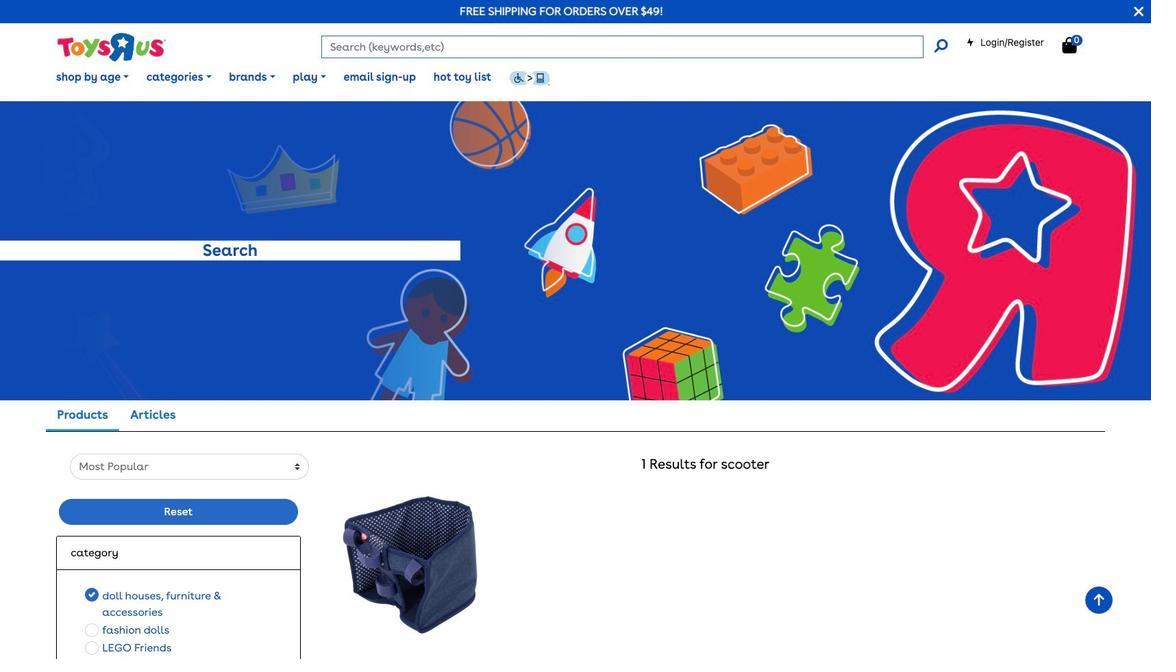 Task type: vqa. For each thing, say whether or not it's contained in the screenshot.
Stylist
no



Task type: locate. For each thing, give the bounding box(es) containing it.
menu bar
[[47, 53, 1151, 101]]

main content
[[0, 101, 1151, 660]]

tab list
[[46, 401, 187, 432]]

shopping bag image
[[1062, 37, 1077, 53]]

None search field
[[321, 36, 947, 58]]

category element
[[71, 545, 286, 562]]



Task type: describe. For each thing, give the bounding box(es) containing it.
toys r us image
[[56, 32, 166, 63]]

gotz bike seat blue clouds - for dolls up to 20 in image
[[341, 497, 479, 634]]

this icon serves as a link to download the essential accessibility assistive technology app for individuals with physical disabilities. it is featured as part of our commitment to diversity and inclusion. image
[[509, 71, 550, 86]]

Enter Keyword or Item No. search field
[[321, 36, 923, 58]]

close button image
[[1134, 4, 1143, 19]]



